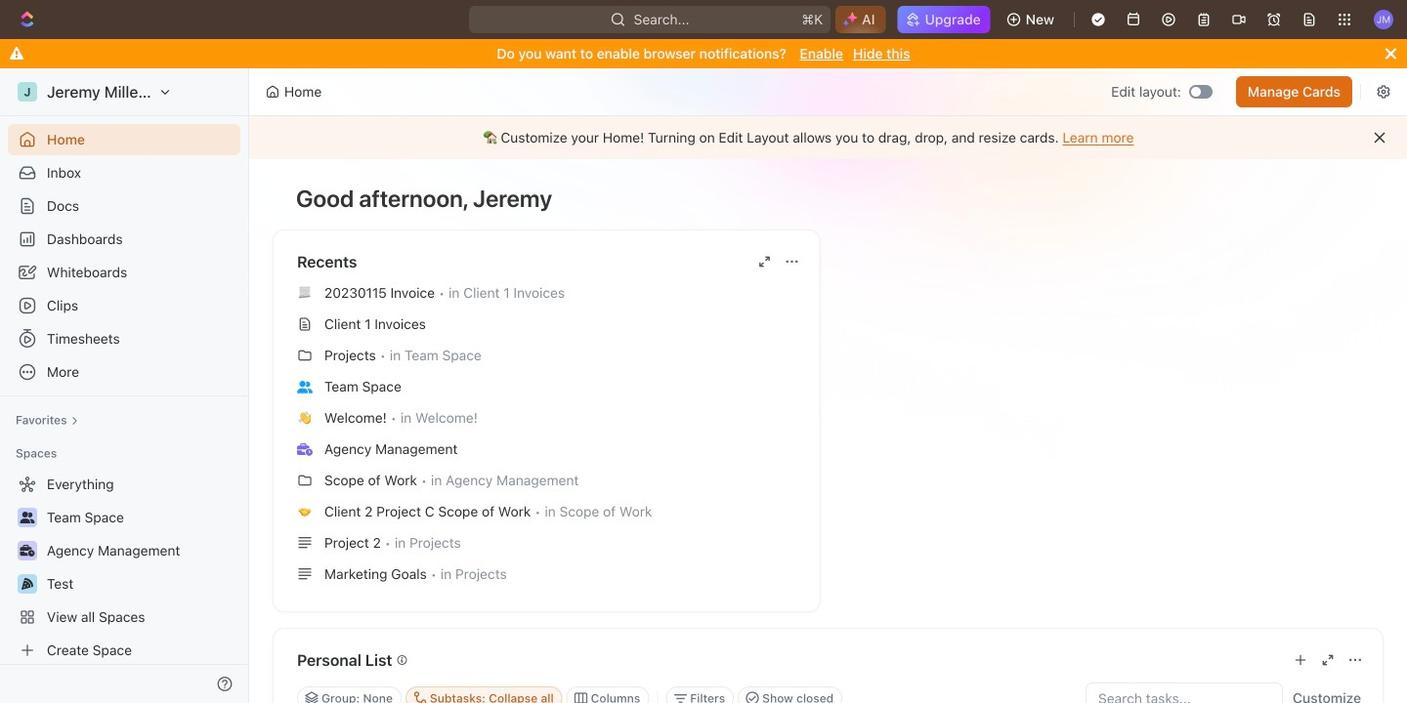 Task type: vqa. For each thing, say whether or not it's contained in the screenshot.
the top DATE
no



Task type: describe. For each thing, give the bounding box(es) containing it.
Search tasks... text field
[[1087, 684, 1282, 704]]

business time image
[[297, 444, 313, 456]]

sidebar navigation
[[0, 68, 253, 704]]

0 horizontal spatial user group image
[[20, 512, 35, 524]]

tree inside sidebar navigation
[[8, 469, 240, 667]]

business time image
[[20, 545, 35, 557]]



Task type: locate. For each thing, give the bounding box(es) containing it.
user group image
[[297, 381, 313, 394], [20, 512, 35, 524]]

alert
[[249, 116, 1408, 159]]

pizza slice image
[[22, 579, 33, 590]]

1 horizontal spatial user group image
[[297, 381, 313, 394]]

jeremy miller's workspace, , element
[[18, 82, 37, 102]]

0 vertical spatial user group image
[[297, 381, 313, 394]]

user group image up business time image
[[20, 512, 35, 524]]

tree
[[8, 469, 240, 667]]

1 vertical spatial user group image
[[20, 512, 35, 524]]

user group image up business time icon
[[297, 381, 313, 394]]



